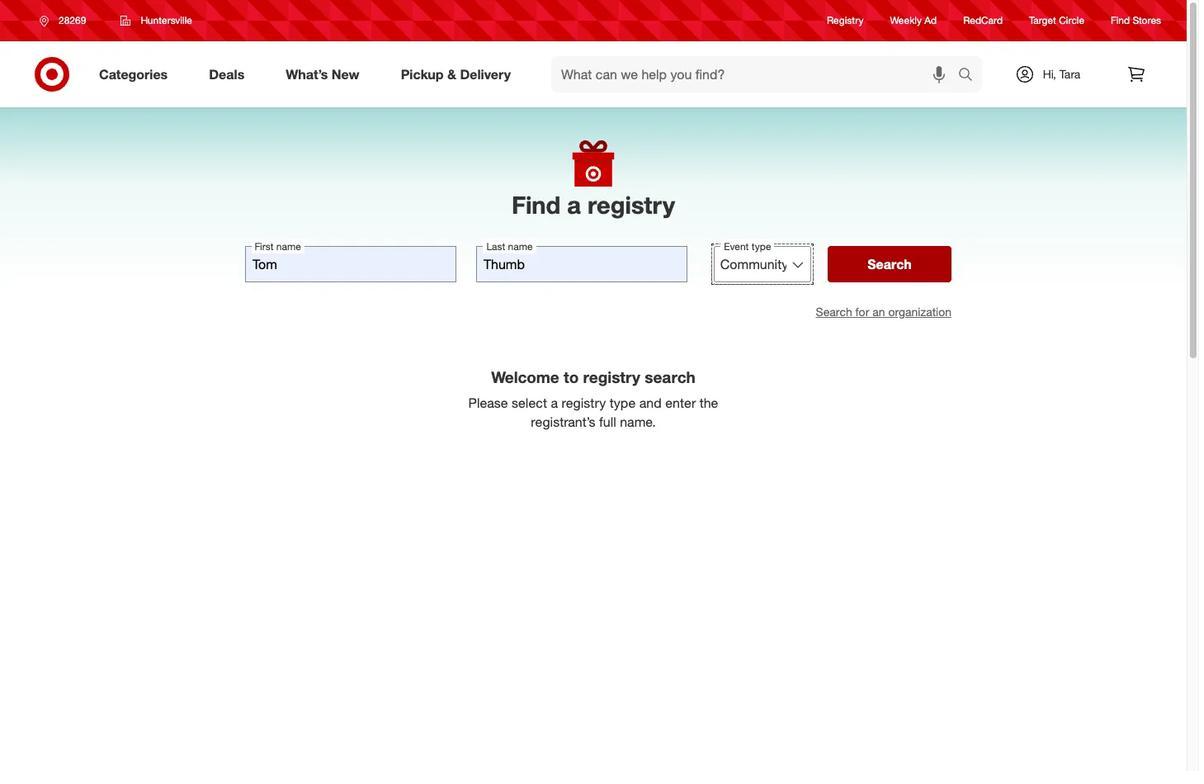 Task type: describe. For each thing, give the bounding box(es) containing it.
a inside welcome to registry search please select a registry type and enter the registrant's full name.
[[551, 394, 558, 411]]

What can we help you find? suggestions appear below search field
[[551, 56, 963, 92]]

registry link
[[827, 14, 864, 28]]

deals link
[[195, 56, 265, 92]]

2 vertical spatial registry
[[562, 394, 606, 411]]

1 horizontal spatial a
[[567, 190, 581, 220]]

registry
[[827, 14, 864, 27]]

find stores
[[1111, 14, 1161, 27]]

1 horizontal spatial search
[[951, 67, 991, 84]]

categories link
[[85, 56, 188, 92]]

28269 button
[[29, 6, 103, 35]]

welcome to registry search please select a registry type and enter the registrant's full name.
[[469, 367, 719, 430]]

search for search for an organization
[[816, 305, 853, 319]]

search button
[[951, 56, 991, 96]]

redcard
[[964, 14, 1003, 27]]

registry for to
[[583, 367, 641, 386]]

ad
[[925, 14, 937, 27]]

what's
[[286, 66, 328, 82]]

for
[[856, 305, 870, 319]]

name.
[[620, 413, 656, 430]]

pickup
[[401, 66, 444, 82]]

search inside welcome to registry search please select a registry type and enter the registrant's full name.
[[645, 367, 696, 386]]

pickup & delivery
[[401, 66, 511, 82]]

28269
[[59, 14, 86, 26]]

type
[[610, 394, 636, 411]]

hi,
[[1043, 67, 1057, 81]]

to
[[564, 367, 579, 386]]

find a registry
[[512, 190, 675, 220]]

an
[[873, 305, 885, 319]]

enter
[[665, 394, 696, 411]]

categories
[[99, 66, 168, 82]]

search for search
[[868, 256, 912, 273]]



Task type: locate. For each thing, give the bounding box(es) containing it.
registry
[[588, 190, 675, 220], [583, 367, 641, 386], [562, 394, 606, 411]]

1 vertical spatial find
[[512, 190, 561, 220]]

target circle link
[[1029, 14, 1085, 28]]

search
[[868, 256, 912, 273], [816, 305, 853, 319]]

search up search for an organization link
[[868, 256, 912, 273]]

new
[[332, 66, 360, 82]]

search button
[[828, 246, 952, 283]]

search inside button
[[868, 256, 912, 273]]

find stores link
[[1111, 14, 1161, 28]]

weekly ad link
[[890, 14, 937, 28]]

circle
[[1059, 14, 1085, 27]]

find for find stores
[[1111, 14, 1130, 27]]

select
[[512, 394, 547, 411]]

search down redcard link
[[951, 67, 991, 84]]

huntersville
[[141, 14, 192, 26]]

registry for a
[[588, 190, 675, 220]]

0 horizontal spatial search
[[645, 367, 696, 386]]

welcome
[[491, 367, 559, 386]]

registrant's
[[531, 413, 596, 430]]

find
[[1111, 14, 1130, 27], [512, 190, 561, 220]]

search left for
[[816, 305, 853, 319]]

and
[[640, 394, 662, 411]]

1 horizontal spatial find
[[1111, 14, 1130, 27]]

please
[[469, 394, 508, 411]]

deals
[[209, 66, 245, 82]]

what's new
[[286, 66, 360, 82]]

0 horizontal spatial search
[[816, 305, 853, 319]]

0 vertical spatial find
[[1111, 14, 1130, 27]]

hi, tara
[[1043, 67, 1081, 81]]

search for an organization
[[816, 305, 952, 319]]

1 vertical spatial registry
[[583, 367, 641, 386]]

full
[[599, 413, 616, 430]]

0 vertical spatial search
[[868, 256, 912, 273]]

&
[[447, 66, 456, 82]]

None text field
[[245, 246, 456, 283], [476, 246, 687, 283], [245, 246, 456, 283], [476, 246, 687, 283]]

delivery
[[460, 66, 511, 82]]

huntersville button
[[110, 6, 203, 35]]

the
[[700, 394, 719, 411]]

organization
[[889, 305, 952, 319]]

search up enter
[[645, 367, 696, 386]]

0 vertical spatial registry
[[588, 190, 675, 220]]

0 vertical spatial a
[[567, 190, 581, 220]]

stores
[[1133, 14, 1161, 27]]

0 horizontal spatial find
[[512, 190, 561, 220]]

find for find a registry
[[512, 190, 561, 220]]

0 vertical spatial search
[[951, 67, 991, 84]]

target
[[1029, 14, 1057, 27]]

1 vertical spatial search
[[816, 305, 853, 319]]

0 horizontal spatial a
[[551, 394, 558, 411]]

target circle
[[1029, 14, 1085, 27]]

1 vertical spatial search
[[645, 367, 696, 386]]

1 horizontal spatial search
[[868, 256, 912, 273]]

a
[[567, 190, 581, 220], [551, 394, 558, 411]]

1 vertical spatial a
[[551, 394, 558, 411]]

tara
[[1060, 67, 1081, 81]]

redcard link
[[964, 14, 1003, 28]]

pickup & delivery link
[[387, 56, 532, 92]]

weekly ad
[[890, 14, 937, 27]]

search for an organization link
[[816, 305, 952, 319]]

weekly
[[890, 14, 922, 27]]

search
[[951, 67, 991, 84], [645, 367, 696, 386]]

what's new link
[[272, 56, 380, 92]]



Task type: vqa. For each thing, say whether or not it's contained in the screenshot.
the and
yes



